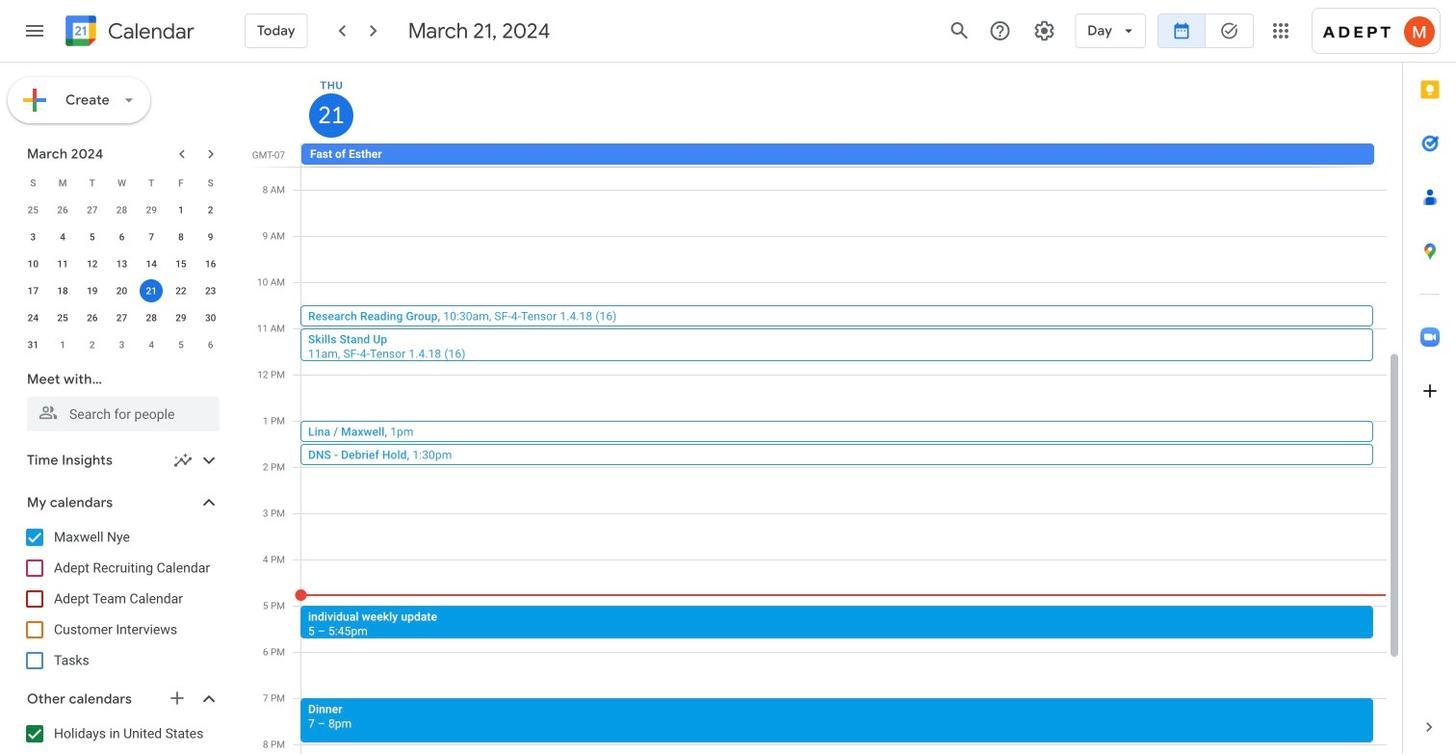 Task type: vqa. For each thing, say whether or not it's contained in the screenshot.
17 element
yes



Task type: describe. For each thing, give the bounding box(es) containing it.
heading inside the calendar element
[[104, 20, 194, 43]]

16 element
[[199, 252, 222, 275]]

10 element
[[22, 252, 45, 275]]

18 element
[[51, 279, 74, 302]]

cell inside 'march 2024' grid
[[137, 277, 166, 304]]

february 27 element
[[81, 198, 104, 222]]

4 element
[[51, 225, 74, 248]]

22 element
[[169, 279, 193, 302]]

11 element
[[51, 252, 74, 275]]

april 3 element
[[110, 333, 133, 356]]

april 2 element
[[81, 333, 104, 356]]

march 2024 grid
[[18, 169, 225, 358]]

april 6 element
[[199, 333, 222, 356]]

3 element
[[22, 225, 45, 248]]

8 element
[[169, 225, 193, 248]]

thursday, march 21, today element
[[309, 93, 353, 138]]

24 element
[[22, 306, 45, 329]]

26 element
[[81, 306, 104, 329]]

21, today element
[[140, 279, 163, 302]]

2 element
[[199, 198, 222, 222]]

april 4 element
[[140, 333, 163, 356]]

6 element
[[110, 225, 133, 248]]

5 element
[[81, 225, 104, 248]]

27 element
[[110, 306, 133, 329]]

15 element
[[169, 252, 193, 275]]

april 1 element
[[51, 333, 74, 356]]

other calendars list
[[4, 718, 239, 754]]



Task type: locate. For each thing, give the bounding box(es) containing it.
calendar element
[[62, 12, 194, 54]]

17 element
[[22, 279, 45, 302]]

february 25 element
[[22, 198, 45, 222]]

february 26 element
[[51, 198, 74, 222]]

9 element
[[199, 225, 222, 248]]

7 element
[[140, 225, 163, 248]]

29 element
[[169, 306, 193, 329]]

cell
[[137, 277, 166, 304]]

25 element
[[51, 306, 74, 329]]

add other calendars image
[[168, 689, 187, 708]]

grid
[[247, 63, 1402, 754]]

main drawer image
[[23, 19, 46, 42]]

31 element
[[22, 333, 45, 356]]

Search for people to meet text field
[[39, 397, 208, 431]]

14 element
[[140, 252, 163, 275]]

23 element
[[199, 279, 222, 302]]

my calendars list
[[4, 522, 239, 676]]

None search field
[[0, 362, 239, 431]]

tab list
[[1403, 63, 1456, 700]]

1 element
[[169, 198, 193, 222]]

april 5 element
[[169, 333, 193, 356]]

30 element
[[199, 306, 222, 329]]

13 element
[[110, 252, 133, 275]]

row group
[[18, 196, 225, 358]]

row
[[293, 143, 1402, 167], [18, 169, 225, 196], [18, 196, 225, 223], [18, 223, 225, 250], [18, 250, 225, 277], [18, 277, 225, 304], [18, 304, 225, 331], [18, 331, 225, 358]]

february 29 element
[[140, 198, 163, 222]]

12 element
[[81, 252, 104, 275]]

28 element
[[140, 306, 163, 329]]

heading
[[104, 20, 194, 43]]

february 28 element
[[110, 198, 133, 222]]

19 element
[[81, 279, 104, 302]]

20 element
[[110, 279, 133, 302]]



